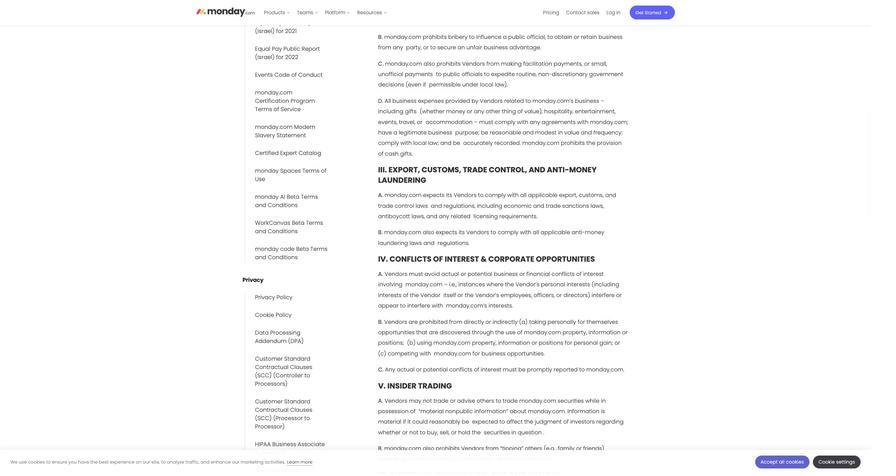 Task type: describe. For each thing, give the bounding box(es) containing it.
monday.com also prohibits vendors from making facilitation payments, or small, unofficial payments  to public officials to expedite routine, non-discretionary government decisions (even if  permissible under local law).
[[379, 60, 624, 89]]

privacy policy
[[255, 294, 293, 302]]

others for "tipping"
[[525, 445, 543, 453]]

public inside the monday.com prohibits bribery to influence a public official, to obtain or retain business from any  party, or to secure an unfair business advantage.
[[509, 33, 526, 41]]

monday.com inside monday.com expects its vendors to comply with all applicable export, customs, and trade control laws  and regulations, including economic and trade sanctions laws, antiboycott laws, and any related  licensing requirements.
[[385, 192, 422, 200]]

beta inside workcanvas beta terms and conditions
[[292, 219, 305, 227]]

question
[[518, 429, 542, 437]]

policy for cookie policy
[[276, 312, 292, 320]]

under
[[463, 81, 479, 89]]

business right the "retain"
[[599, 33, 623, 41]]

interest
[[445, 254, 480, 265]]

report for equal pay public report (israel) for 2022
[[302, 45, 320, 53]]

to inside monday.com also expects its vendors to comply with all applicable anti-money laundering laws and  regulations.
[[491, 229, 497, 237]]

expects inside monday.com expects its vendors to comply with all applicable export, customs, and trade control laws  and regulations, including economic and trade sanctions laws, antiboycott laws, and any related  licensing requirements.
[[424, 192, 445, 200]]

use inside vendors are prohibited from directly or indirectly (a) taking personally for themselves opportunities that are discovered through the use of monday.com property, information or positions;  (b) using monday.com property, information or positions for personal gain; or (c) competing with  monday.com for business opportunities.
[[506, 329, 516, 337]]

1 vertical spatial information
[[499, 340, 531, 348]]

1 vertical spatial securities
[[484, 429, 510, 437]]

comply inside monday.com expects its vendors to comply with all applicable export, customs, and trade control laws  and regulations, including economic and trade sanctions laws, antiboycott laws, and any related  licensing requirements.
[[486, 192, 506, 200]]

in right "log"
[[617, 9, 621, 16]]

to up unfair
[[470, 33, 475, 41]]

monday code beta terms and conditions link
[[244, 244, 332, 263]]

control,
[[489, 165, 528, 176]]

vendors inside monday.com expects its vendors to comply with all applicable export, customs, and trade control laws  and regulations, including economic and trade sanctions laws, antiboycott laws, and any related  licensing requirements.
[[454, 192, 477, 200]]

or inside 'all business expenses provided by vendors related to monday.com's business – including gifts  (whether money or any other thing of value), hospitality, entertainment, events, travel, or  accommodation – must comply with any agreements with monday.com; have a legitimate business  purpose; be reasonable and modest in value and frequency; comply with local law; and be  accurately recorded. monday.com prohibits the provision of cash gifts.'
[[467, 108, 473, 116]]

contact
[[567, 9, 586, 16]]

advise
[[458, 397, 476, 405]]

monday.com inside monday.com also prohibits vendors from making facilitation payments, or small, unofficial payments  to public officials to expedite routine, non-discretionary government decisions (even if  permissible under local law).
[[386, 60, 423, 68]]

an
[[458, 44, 465, 52]]

conditions for ai
[[268, 201, 298, 209]]

public inside monday.com also prohibits vendors from making facilitation payments, or small, unofficial payments  to public officials to expedite routine, non-discretionary government decisions (even if  permissible under local law).
[[444, 70, 461, 78]]

monday.com inside monday.com certification program terms of service
[[255, 89, 293, 97]]

workcanvas beta terms and conditions link
[[244, 218, 332, 237]]

with up value
[[578, 118, 589, 126]]

routine,
[[517, 70, 537, 78]]

family
[[558, 445, 575, 453]]

trade up affect
[[503, 397, 518, 405]]

of inside vendors may not trade or advise others to trade monday.com securities while in possession of  "material nonpublic information" about monday.com. information is material if it could reasonably be  expected to affect the judgment of investors regarding whether or not to buy, sell, or hold the  securities in question .
[[564, 419, 569, 427]]

customs,
[[579, 192, 604, 200]]

0 vertical spatial –
[[601, 97, 605, 105]]

best
[[99, 459, 109, 466]]

could
[[413, 419, 428, 427]]

unfair
[[467, 44, 483, 52]]

instances
[[459, 281, 486, 289]]

terms for monday code beta terms and conditions
[[311, 245, 328, 253]]

accept
[[762, 459, 779, 466]]

monday.com inside the monday.com prohibits bribery to influence a public official, to obtain or retain business from any  party, or to secure an unfair business advantage.
[[385, 33, 422, 41]]

business inside vendors are prohibited from directly or indirectly (a) taking personally for themselves opportunities that are discovered through the use of monday.com property, information or positions;  (b) using monday.com property, information or positions for personal gain; or (c) competing with  monday.com for business opportunities.
[[482, 350, 506, 358]]

frequency;
[[594, 129, 623, 137]]

hipaa business associate agreement
[[255, 441, 325, 457]]

processors)
[[255, 380, 288, 388]]

(scc) for processor)
[[255, 415, 272, 423]]

business right all
[[393, 97, 417, 105]]

beta for code
[[296, 245, 309, 253]]

monday for monday spaces terms of use
[[255, 167, 279, 175]]

0 vertical spatial interests
[[567, 281, 591, 289]]

promptly
[[528, 366, 553, 374]]

thing
[[502, 108, 516, 116]]

catalog
[[299, 149, 322, 157]]

all inside button
[[780, 459, 785, 466]]

for right personally
[[578, 318, 586, 326]]

cookie for cookie policy
[[255, 312, 274, 320]]

or inside the monday.com also prohibits vendors from "tipping" others (e.g., family or friends) regarding material  nonpublic information about monday.com.
[[577, 445, 582, 453]]

b. for monday.com also expects its vendors to comply with all applicable anti-money laundering laws and  regulations.
[[379, 229, 385, 237]]

personally
[[548, 318, 577, 326]]

judgment
[[535, 419, 562, 427]]

requirements.
[[500, 213, 538, 221]]

about inside the monday.com also prohibits vendors from "tipping" others (e.g., family or friends) regarding material  nonpublic information about monday.com.
[[496, 456, 513, 464]]

cookie settings button
[[814, 456, 862, 469]]

applicable inside monday.com also expects its vendors to comply with all applicable anti-money laundering laws and  regulations.
[[541, 229, 571, 237]]

to left ensure
[[46, 459, 51, 466]]

must inside 'all business expenses provided by vendors related to monday.com's business – including gifts  (whether money or any other thing of value), hospitality, entertainment, events, travel, or  accommodation – must comply with any agreements with monday.com; have a legitimate business  purpose; be reasonable and modest in value and frequency; comply with local law; and be  accurately recorded. monday.com prohibits the provision of cash gifts.'
[[480, 118, 494, 126]]

(whether
[[420, 108, 445, 116]]

1 horizontal spatial vendor's
[[516, 281, 540, 289]]

trade
[[463, 165, 488, 176]]

log in
[[607, 9, 621, 16]]

obtain
[[555, 33, 573, 41]]

to inside customer standard contractual clauses (scc) (processor to processor)
[[305, 415, 310, 423]]

prohibits inside the monday.com prohibits bribery to influence a public official, to obtain or retain business from any  party, or to secure an unfair business advantage.
[[423, 33, 447, 41]]

associate
[[298, 441, 325, 449]]

law;
[[429, 139, 439, 147]]

terms inside monday spaces terms of use
[[303, 167, 320, 175]]

1 vertical spatial potential
[[424, 366, 448, 374]]

pay for 2021
[[272, 19, 282, 27]]

to inside 'all business expenses provided by vendors related to monday.com's business – including gifts  (whether money or any other thing of value), hospitality, entertainment, events, travel, or  accommodation – must comply with any agreements with monday.com; have a legitimate business  purpose; be reasonable and modest in value and frequency; comply with local law; and be  accurately recorded. monday.com prohibits the provision of cash gifts.'
[[526, 97, 532, 105]]

business up entertainment,
[[576, 97, 600, 105]]

to left secure
[[431, 44, 436, 52]]

regarding inside vendors may not trade or advise others to trade monday.com securities while in possession of  "material nonpublic information" about monday.com. information is material if it could reasonably be  expected to affect the judgment of investors regarding whether or not to buy, sell, or hold the  securities in question .
[[597, 419, 624, 427]]

law).
[[495, 81, 508, 89]]

1 vertical spatial interfere
[[408, 302, 431, 310]]

the inside dialog
[[90, 459, 98, 466]]

you
[[69, 459, 77, 466]]

equal for equal pay public report (israel) for 2021
[[255, 19, 271, 27]]

1 vertical spatial –
[[475, 118, 478, 126]]

0 horizontal spatial use
[[19, 459, 27, 466]]

information inside the monday.com also prohibits vendors from "tipping" others (e.g., family or friends) regarding material  nonpublic information about monday.com.
[[463, 456, 495, 464]]

more
[[301, 459, 313, 466]]

friends)
[[584, 445, 605, 453]]

2 our from the left
[[232, 459, 240, 466]]

learn more link
[[287, 459, 313, 466]]

licensing
[[474, 213, 498, 221]]

analyze
[[167, 459, 184, 466]]

party,
[[407, 44, 422, 52]]

must inside vendors must avoid actual or potential business or financial conflicts of interest involving  monday.com – i.e., instances where the vendor's personal interests (including interests of the vendor  itself or the vendor's employees, officers, or directors) interfere or appear to interfere with  monday.com's interests.
[[409, 270, 423, 278]]

products link
[[261, 7, 294, 18]]

anti-
[[572, 229, 586, 237]]

1 vertical spatial interests
[[379, 292, 402, 300]]

1 horizontal spatial are
[[429, 329, 439, 337]]

from inside the monday.com prohibits bribery to influence a public official, to obtain or retain business from any  party, or to secure an unfair business advantage.
[[379, 44, 392, 52]]

customer standard contractual clauses (scc)             (controller to processors) link
[[244, 354, 332, 390]]

vendors inside the monday.com also prohibits vendors from "tipping" others (e.g., family or friends) regarding material  nonpublic information about monday.com.
[[462, 445, 485, 453]]

v.
[[379, 381, 386, 392]]

trade down the export,
[[546, 202, 561, 210]]

contractual for (controller
[[255, 364, 289, 372]]

spaces
[[281, 167, 301, 175]]

business inside vendors must avoid actual or potential business or financial conflicts of interest involving  monday.com – i.e., instances where the vendor's personal interests (including interests of the vendor  itself or the vendor's employees, officers, or directors) interfere or appear to interfere with  monday.com's interests.
[[494, 270, 518, 278]]

the inside 'all business expenses provided by vendors related to monday.com's business – including gifts  (whether money or any other thing of value), hospitality, entertainment, events, travel, or  accommodation – must comply with any agreements with monday.com; have a legitimate business  purpose; be reasonable and modest in value and frequency; comply with local law; and be  accurately recorded. monday.com prohibits the provision of cash gifts.'
[[587, 139, 596, 147]]

1 horizontal spatial interfere
[[592, 292, 615, 300]]

hipaa business associate agreement link
[[244, 440, 332, 459]]

comply up cash
[[379, 139, 399, 147]]

interests.
[[489, 302, 514, 310]]

monday ai beta terms and conditions link
[[244, 192, 332, 211]]

b. for monday.com also prohibits vendors from "tipping" others (e.g., family or friends) regarding material  nonpublic information about monday.com.
[[379, 445, 385, 453]]

also for public
[[424, 60, 436, 68]]

monday.com's inside vendors must avoid actual or potential business or financial conflicts of interest involving  monday.com – i.e., instances where the vendor's personal interests (including interests of the vendor  itself or the vendor's employees, officers, or directors) interfere or appear to interfere with  monday.com's interests.
[[447, 302, 488, 310]]

of inside vendors are prohibited from directly or indirectly (a) taking personally for themselves opportunities that are discovered through the use of monday.com property, information or positions;  (b) using monday.com property, information or positions for personal gain; or (c) competing with  monday.com for business opportunities.
[[518, 329, 523, 337]]

beta for ai
[[287, 193, 300, 201]]

1 vertical spatial vendor's
[[476, 292, 500, 300]]

any inside monday.com expects its vendors to comply with all applicable export, customs, and trade control laws  and regulations, including economic and trade sanctions laws, antiboycott laws, and any related  licensing requirements.
[[439, 213, 450, 221]]

vendors are prohibited from directly or indirectly (a) taking personally for themselves opportunities that are discovered through the use of monday.com property, information or positions;  (b) using monday.com property, information or positions for personal gain; or (c) competing with  monday.com for business opportunities.
[[379, 318, 628, 358]]

accept all cookies button
[[756, 456, 810, 469]]

marketing
[[241, 459, 264, 466]]

about inside vendors may not trade or advise others to trade monday.com securities while in possession of  "material nonpublic information" about monday.com. information is material if it could reasonably be  expected to affect the judgment of investors regarding whether or not to buy, sell, or hold the  securities in question .
[[510, 408, 527, 416]]

to inside vendors must avoid actual or potential business or financial conflicts of interest involving  monday.com – i.e., instances where the vendor's personal interests (including interests of the vendor  itself or the vendor's employees, officers, or directors) interfere or appear to interfere with  monday.com's interests.
[[401, 302, 406, 310]]

equal for equal pay public report (israel) for 2022
[[255, 45, 271, 53]]

use
[[255, 175, 265, 183]]

monday spaces terms of use
[[255, 167, 327, 183]]

b. for monday.com prohibits bribery to influence a public official, to obtain or retain business from any  party, or to secure an unfair business advantage.
[[379, 33, 385, 41]]

main element
[[261, 0, 675, 25]]

whether
[[379, 429, 401, 437]]

cookie policy
[[255, 312, 292, 320]]

comply up "reasonable"
[[495, 118, 516, 126]]

its inside monday.com expects its vendors to comply with all applicable export, customs, and trade control laws  and regulations, including economic and trade sanctions laws, antiboycott laws, and any related  licensing requirements.
[[447, 192, 453, 200]]

to inside customer standard contractual clauses (scc)             (controller to processors)
[[305, 372, 310, 380]]

equal pay public report (israel) for 2021 link
[[244, 18, 332, 36]]

in up is
[[602, 397, 606, 405]]

cookies for use
[[28, 459, 45, 466]]

1 vertical spatial any
[[530, 118, 541, 126]]

to inside monday.com expects its vendors to comply with all applicable export, customs, and trade control laws  and regulations, including economic and trade sanctions laws, antiboycott laws, and any related  licensing requirements.
[[479, 192, 484, 200]]

data processing addendum (dpa) link
[[244, 328, 332, 347]]

to right officials
[[485, 70, 490, 78]]

decisions
[[379, 81, 405, 89]]

data
[[255, 329, 269, 337]]

related
[[505, 97, 525, 105]]

cookies for all
[[787, 459, 805, 466]]

to right site,
[[161, 459, 166, 466]]

its inside monday.com also expects its vendors to comply with all applicable anti-money laundering laws and  regulations.
[[459, 229, 465, 237]]

2 horizontal spatial information
[[589, 329, 621, 337]]

advantage.
[[510, 44, 542, 52]]

for down 'through'
[[473, 350, 481, 358]]

monday.com inside 'all business expenses provided by vendors related to monday.com's business – including gifts  (whether money or any other thing of value), hospitality, entertainment, events, travel, or  accommodation – must comply with any agreements with monday.com; have a legitimate business  purpose; be reasonable and modest in value and frequency; comply with local law; and be  accurately recorded. monday.com prohibits the provision of cash gifts.'
[[523, 139, 560, 147]]

in down affect
[[512, 429, 517, 437]]

hold
[[459, 429, 471, 437]]

b. for vendors are prohibited from directly or indirectly (a) taking personally for themselves opportunities that are discovered through the use of monday.com property, information or positions;  (b) using monday.com property, information or positions for personal gain; or (c) competing with  monday.com for business opportunities.
[[379, 318, 385, 326]]

vendors inside vendors must avoid actual or potential business or financial conflicts of interest involving  monday.com – i.e., instances where the vendor's personal interests (including interests of the vendor  itself or the vendor's employees, officers, or directors) interfere or appear to interfere with  monday.com's interests.
[[385, 270, 408, 278]]

potential inside vendors must avoid actual or potential business or financial conflicts of interest involving  monday.com – i.e., instances where the vendor's personal interests (including interests of the vendor  itself or the vendor's employees, officers, or directors) interfere or appear to interfere with  monday.com's interests.
[[468, 270, 493, 278]]

and inside monday code beta terms and conditions
[[255, 254, 267, 262]]

terms inside workcanvas beta terms and conditions
[[306, 219, 323, 227]]

from inside vendors are prohibited from directly or indirectly (a) taking personally for themselves opportunities that are discovered through the use of monday.com property, information or positions;  (b) using monday.com property, information or positions for personal gain; or (c) competing with  monday.com for business opportunities.
[[450, 318, 463, 326]]

cookie for cookie settings
[[819, 459, 836, 466]]

contact sales
[[567, 9, 600, 16]]

comply inside monday.com also expects its vendors to comply with all applicable anti-money laundering laws and  regulations.
[[498, 229, 519, 237]]

through
[[472, 329, 494, 337]]

a. for monday.com expects its vendors to comply with all applicable export, customs, and trade control laws  and regulations, including economic and trade sanctions laws, antiboycott laws, and any related  licensing requirements.
[[379, 192, 385, 200]]

0 vertical spatial monday.com.
[[587, 366, 625, 374]]

monday.com. inside the monday.com also prohibits vendors from "tipping" others (e.g., family or friends) regarding material  nonpublic information about monday.com.
[[515, 456, 553, 464]]

opportunities
[[537, 254, 596, 265]]

monday.com also prohibits vendors from "tipping" others (e.g., family or friends) regarding material  nonpublic information about monday.com.
[[379, 445, 605, 464]]

with up gifts.
[[401, 139, 412, 147]]

regarding inside the monday.com also prohibits vendors from "tipping" others (e.g., family or friends) regarding material  nonpublic information about monday.com.
[[379, 456, 406, 464]]

started
[[645, 9, 662, 16]]

1 vertical spatial be
[[519, 366, 526, 374]]

also for laundering
[[423, 229, 435, 237]]

vendors inside 'all business expenses provided by vendors related to monday.com's business – including gifts  (whether money or any other thing of value), hospitality, entertainment, events, travel, or  accommodation – must comply with any agreements with monday.com; have a legitimate business  purpose; be reasonable and modest in value and frequency; comply with local law; and be  accurately recorded. monday.com prohibits the provision of cash gifts.'
[[480, 97, 503, 105]]

bribery
[[449, 33, 468, 41]]

customer for (controller
[[255, 355, 283, 363]]

c. any actual or potential conflicts of interest must be promptly reported to monday.com.
[[379, 366, 627, 374]]

0 horizontal spatial have
[[78, 459, 89, 466]]

1 vertical spatial interest
[[481, 366, 502, 374]]

0 vertical spatial laws,
[[591, 202, 605, 210]]

cash
[[385, 150, 399, 158]]

trade up antiboycott
[[379, 202, 394, 210]]

pricing
[[544, 9, 560, 16]]

agreements
[[542, 118, 576, 126]]

expects inside monday.com also expects its vendors to comply with all applicable anti-money laundering laws and  regulations.
[[436, 229, 458, 237]]

"material
[[419, 408, 444, 416]]

enhance
[[211, 459, 231, 466]]

to left affect
[[500, 419, 506, 427]]

report for equal pay public report (israel) for 2021
[[302, 19, 320, 27]]

applicable inside monday.com expects its vendors to comply with all applicable export, customs, and trade control laws  and regulations, including economic and trade sanctions laws, antiboycott laws, and any related  licensing requirements.
[[529, 192, 558, 200]]

for right positions
[[565, 340, 573, 348]]

c. for c.
[[379, 60, 386, 68]]

2022
[[285, 53, 299, 61]]

modest
[[536, 129, 557, 137]]

by
[[472, 97, 479, 105]]

0 vertical spatial securities
[[558, 397, 584, 405]]

dialog containing we use cookies to ensure you have the best experience on our site, to analyze traffic, and enhance our marketing activities.
[[0, 451, 872, 475]]

a inside the monday.com prohibits bribery to influence a public official, to obtain or retain business from any  party, or to secure an unfair business advantage.
[[503, 33, 507, 41]]

contact sales link
[[563, 7, 604, 18]]

trade up "material
[[434, 397, 449, 405]]

value),
[[525, 108, 543, 116]]

agreement
[[255, 449, 287, 457]]

– inside vendors must avoid actual or potential business or financial conflicts of interest involving  monday.com – i.e., instances where the vendor's personal interests (including interests of the vendor  itself or the vendor's employees, officers, or directors) interfere or appear to interfere with  monday.com's interests.
[[444, 281, 448, 289]]

contractual for (processor
[[255, 407, 289, 415]]

actual inside vendors must avoid actual or potential business or financial conflicts of interest involving  monday.com – i.e., instances where the vendor's personal interests (including interests of the vendor  itself or the vendor's employees, officers, or directors) interfere or appear to interfere with  monday.com's interests.
[[442, 270, 460, 278]]

travel,
[[399, 118, 416, 126]]

to up permissible at the top of the page
[[436, 70, 442, 78]]

vendors inside vendors may not trade or advise others to trade monday.com securities while in possession of  "material nonpublic information" about monday.com. information is material if it could reasonably be  expected to affect the judgment of investors regarding whether or not to buy, sell, or hold the  securities in question .
[[385, 397, 408, 405]]

standard for (processor
[[285, 398, 311, 406]]

directly
[[464, 318, 485, 326]]

including inside monday.com expects its vendors to comply with all applicable export, customs, and trade control laws  and regulations, including economic and trade sanctions laws, antiboycott laws, and any related  licensing requirements.
[[477, 202, 503, 210]]

monday.com inside vendors may not trade or advise others to trade monday.com securities while in possession of  "material nonpublic information" about monday.com. information is material if it could reasonably be  expected to affect the judgment of investors regarding whether or not to buy, sell, or hold the  securities in question .
[[520, 397, 557, 405]]



Task type: locate. For each thing, give the bounding box(es) containing it.
beta inside monday ai beta terms and conditions
[[287, 193, 300, 201]]

(israel) inside equal pay public report (israel) for 2021
[[255, 27, 275, 35]]

equal pay public report (israel) for 2021
[[255, 19, 320, 35]]

2 conditions from the top
[[268, 228, 298, 236]]

expects
[[424, 192, 445, 200], [436, 229, 458, 237]]

(scc) inside customer standard contractual clauses (scc) (processor to processor)
[[255, 415, 272, 423]]

0 horizontal spatial a
[[394, 129, 398, 137]]

0 horizontal spatial information
[[463, 456, 495, 464]]

list
[[261, 0, 391, 25]]

interest inside vendors must avoid actual or potential business or financial conflicts of interest involving  monday.com – i.e., instances where the vendor's personal interests (including interests of the vendor  itself or the vendor's employees, officers, or directors) interfere or appear to interfere with  monday.com's interests.
[[584, 270, 604, 278]]

3 conditions from the top
[[268, 254, 298, 262]]

0 horizontal spatial monday.com's
[[447, 302, 488, 310]]

1 horizontal spatial cookies
[[787, 459, 805, 466]]

equal up 'events'
[[255, 45, 271, 53]]

1 horizontal spatial others
[[525, 445, 543, 453]]

1 horizontal spatial including
[[477, 202, 503, 210]]

money inside 'all business expenses provided by vendors related to monday.com's business – including gifts  (whether money or any other thing of value), hospitality, entertainment, events, travel, or  accommodation – must comply with any agreements with monday.com; have a legitimate business  purpose; be reasonable and modest in value and frequency; comply with local law; and be  accurately recorded. monday.com prohibits the provision of cash gifts.'
[[447, 108, 466, 116]]

pay inside equal pay public report (israel) for 2022
[[272, 45, 282, 53]]

vendors inside monday.com also expects its vendors to comply with all applicable anti-money laundering laws and  regulations.
[[467, 229, 490, 237]]

customer down the addendum
[[255, 355, 283, 363]]

1 a. from the top
[[379, 192, 385, 200]]

local inside monday.com also prohibits vendors from making facilitation payments, or small, unofficial payments  to public officials to expedite routine, non-discretionary government decisions (even if  permissible under local law).
[[481, 81, 494, 89]]

0 horizontal spatial cookies
[[28, 459, 45, 466]]

platform
[[325, 9, 346, 16]]

1 horizontal spatial local
[[481, 81, 494, 89]]

any down by
[[474, 108, 485, 116]]

1 vertical spatial pay
[[272, 45, 282, 53]]

official,
[[527, 33, 546, 41]]

0 horizontal spatial including
[[379, 108, 404, 116]]

(controller
[[274, 372, 303, 380]]

2 horizontal spatial must
[[503, 366, 517, 374]]

must
[[480, 118, 494, 126], [409, 270, 423, 278], [503, 366, 517, 374]]

to up information"
[[496, 397, 502, 405]]

potential up instances
[[468, 270, 493, 278]]

1 horizontal spatial a
[[503, 33, 507, 41]]

prohibits down value
[[561, 139, 585, 147]]

directors)
[[564, 292, 591, 300]]

2 contractual from the top
[[255, 407, 289, 415]]

be up "accurately"
[[481, 129, 489, 137]]

reporting
[[294, 0, 321, 1]]

itself
[[444, 292, 457, 300]]

events code of conduct link
[[244, 70, 326, 80]]

equal pay public report (israel) for 2022 link
[[244, 44, 332, 63]]

a down events,
[[394, 129, 398, 137]]

2 (israel) from the top
[[255, 53, 275, 61]]

1 horizontal spatial laws,
[[591, 202, 605, 210]]

3 b. from the top
[[379, 318, 385, 326]]

(israel) for equal pay public report (israel) for 2021
[[255, 27, 275, 35]]

conditions down code
[[268, 254, 298, 262]]

to down iii. export, customs, trade control, and anti-money laundering
[[479, 192, 484, 200]]

1 horizontal spatial interests
[[567, 281, 591, 289]]

to left buy,
[[420, 429, 426, 437]]

for inside equal pay public report (israel) for 2022
[[276, 53, 284, 61]]

2 horizontal spatial –
[[601, 97, 605, 105]]

nonpublic
[[446, 408, 473, 416], [434, 456, 461, 464]]

from up discovered
[[450, 318, 463, 326]]

1 vertical spatial property,
[[473, 340, 497, 348]]

1 report from the top
[[302, 19, 320, 27]]

have inside 'all business expenses provided by vendors related to monday.com's business – including gifts  (whether money or any other thing of value), hospitality, entertainment, events, travel, or  accommodation – must comply with any agreements with monday.com; have a legitimate business  purpose; be reasonable and modest in value and frequency; comply with local law; and be  accurately recorded. monday.com prohibits the provision of cash gifts.'
[[379, 129, 392, 137]]

0 vertical spatial beta
[[287, 193, 300, 201]]

to right (processor
[[305, 415, 310, 423]]

1 vertical spatial use
[[19, 459, 27, 466]]

information
[[589, 329, 621, 337], [499, 340, 531, 348], [463, 456, 495, 464]]

monday.com;
[[591, 118, 629, 126]]

public for 2021
[[284, 19, 300, 27]]

iv.
[[379, 254, 388, 265]]

expedite
[[492, 70, 515, 78]]

0 vertical spatial c.
[[379, 60, 386, 68]]

beta right the ai
[[287, 193, 300, 201]]

1 equal from the top
[[255, 19, 271, 27]]

equal pay public report (israel) for 2022
[[255, 45, 320, 61]]

1 horizontal spatial cookie
[[819, 459, 836, 466]]

0 horizontal spatial cookie
[[255, 312, 274, 320]]

1 vertical spatial monday.com's
[[447, 302, 488, 310]]

monday code beta terms and conditions
[[255, 245, 328, 262]]

0 vertical spatial monday.com's
[[533, 97, 574, 105]]

1 horizontal spatial its
[[459, 229, 465, 237]]

clauses up (controller
[[290, 364, 313, 372]]

0 vertical spatial cookie
[[255, 312, 274, 320]]

0 vertical spatial local
[[481, 81, 494, 89]]

2 b. from the top
[[379, 229, 385, 237]]

1 horizontal spatial public
[[509, 33, 526, 41]]

officers,
[[534, 292, 555, 300]]

c. for c. any actual or potential conflicts of interest must be promptly reported to monday.com.
[[379, 366, 384, 374]]

monday.com inside monday.com reporting hotline
[[255, 0, 293, 1]]

clauses inside customer standard contractual clauses (scc) (processor to processor)
[[290, 407, 313, 415]]

conflicts
[[552, 270, 575, 278], [450, 366, 473, 374]]

in inside 'all business expenses provided by vendors related to monday.com's business – including gifts  (whether money or any other thing of value), hospitality, entertainment, events, travel, or  accommodation – must comply with any agreements with monday.com; have a legitimate business  purpose; be reasonable and modest in value and frequency; comply with local law; and be  accurately recorded. monday.com prohibits the provision of cash gifts.'
[[559, 129, 563, 137]]

its up regulations,
[[447, 192, 453, 200]]

1 vertical spatial (scc)
[[255, 415, 272, 423]]

be down opportunities.
[[519, 366, 526, 374]]

report down "teams" link
[[302, 19, 320, 27]]

securities down expected
[[484, 429, 510, 437]]

2 vertical spatial monday.com.
[[515, 456, 553, 464]]

sell,
[[440, 429, 450, 437]]

1 (israel) from the top
[[255, 27, 275, 35]]

competing
[[388, 350, 419, 358]]

value
[[565, 129, 580, 137]]

expert
[[281, 149, 297, 157]]

of inside monday.com certification program terms of service
[[274, 105, 279, 113]]

(scc) inside customer standard contractual clauses (scc)             (controller to processors)
[[255, 372, 272, 380]]

0 vertical spatial conflicts
[[552, 270, 575, 278]]

must down opportunities.
[[503, 366, 517, 374]]

a. for vendors may not trade or advise others to trade monday.com securities while in possession of  "material nonpublic information" about monday.com. information is material if it could reasonably be  expected to affect the judgment of investors regarding whether or not to buy, sell, or hold the  securities in question .
[[379, 397, 385, 405]]

non-
[[539, 70, 552, 78]]

including inside 'all business expenses provided by vendors related to monday.com's business – including gifts  (whether money or any other thing of value), hospitality, entertainment, events, travel, or  accommodation – must comply with any agreements with monday.com; have a legitimate business  purpose; be reasonable and modest in value and frequency; comply with local law; and be  accurately recorded. monday.com prohibits the provision of cash gifts.'
[[379, 108, 404, 116]]

about up affect
[[510, 408, 527, 416]]

the inside vendors may not trade or advise others to trade monday.com securities while in possession of  "material nonpublic information" about monday.com. information is material if it could reasonably be  expected to affect the judgment of investors regarding whether or not to buy, sell, or hold the  securities in question .
[[525, 419, 534, 427]]

get
[[636, 9, 644, 16]]

(israel) inside equal pay public report (israel) for 2022
[[255, 53, 275, 61]]

policy up processing
[[276, 312, 292, 320]]

opportunities.
[[508, 350, 545, 358]]

0 horizontal spatial others
[[477, 397, 495, 405]]

applicable left the export,
[[529, 192, 558, 200]]

0 vertical spatial policy
[[277, 294, 293, 302]]

1 vertical spatial c.
[[379, 366, 384, 374]]

pay for 2022
[[272, 45, 282, 53]]

permissible
[[430, 81, 461, 89]]

and
[[529, 165, 546, 176]]

1 monday from the top
[[255, 167, 279, 175]]

monday.com modern slavery statement link
[[244, 122, 332, 141]]

hospitality,
[[545, 108, 574, 116]]

iv. conflicts of interest & corporate opportunities
[[379, 254, 597, 265]]

log in link
[[604, 7, 625, 18]]

of
[[434, 254, 444, 265]]

have right you
[[78, 459, 89, 466]]

1 our from the left
[[143, 459, 150, 466]]

we use cookies to ensure you have the best experience on our site, to analyze traffic, and enhance our marketing activities. learn more
[[10, 459, 313, 466]]

1 vertical spatial are
[[429, 329, 439, 337]]

property, down 'through'
[[473, 340, 497, 348]]

0 vertical spatial must
[[480, 118, 494, 126]]

0 horizontal spatial interests
[[379, 292, 402, 300]]

conditions inside monday code beta terms and conditions
[[268, 254, 298, 262]]

terms right the ai
[[301, 193, 318, 201]]

also inside the monday.com also prohibits vendors from "tipping" others (e.g., family or friends) regarding material  nonpublic information about monday.com.
[[423, 445, 435, 453]]

local inside 'all business expenses provided by vendors related to monday.com's business – including gifts  (whether money or any other thing of value), hospitality, entertainment, events, travel, or  accommodation – must comply with any agreements with monday.com; have a legitimate business  purpose; be reasonable and modest in value and frequency; comply with local law; and be  accurately recorded. monday.com prohibits the provision of cash gifts.'
[[414, 139, 427, 147]]

a. down v.
[[379, 397, 385, 405]]

vendor's down 'financial'
[[516, 281, 540, 289]]

information up gain;
[[589, 329, 621, 337]]

monday inside monday code beta terms and conditions
[[255, 245, 279, 253]]

about down "tipping"
[[496, 456, 513, 464]]

clauses for (controller
[[290, 364, 313, 372]]

1 vertical spatial conditions
[[268, 228, 298, 236]]

activities.
[[265, 459, 286, 466]]

equal inside equal pay public report (israel) for 2021
[[255, 19, 271, 27]]

monday.com inside monday.com also expects its vendors to comply with all applicable anti-money laundering laws and  regulations.
[[385, 229, 422, 237]]

all
[[521, 192, 527, 200], [533, 229, 540, 237], [780, 459, 785, 466]]

conditions down the ai
[[268, 201, 298, 209]]

or inside monday.com also prohibits vendors from making facilitation payments, or small, unofficial payments  to public officials to expedite routine, non-discretionary government decisions (even if  permissible under local law).
[[585, 60, 590, 68]]

cookie inside button
[[819, 459, 836, 466]]

standard inside customer standard contractual clauses (scc) (processor to processor)
[[285, 398, 311, 406]]

be inside 'all business expenses provided by vendors related to monday.com's business – including gifts  (whether money or any other thing of value), hospitality, entertainment, events, travel, or  accommodation – must comply with any agreements with monday.com; have a legitimate business  purpose; be reasonable and modest in value and frequency; comply with local law; and be  accurately recorded. monday.com prohibits the provision of cash gifts.'
[[481, 129, 489, 137]]

not
[[423, 397, 432, 405], [410, 429, 419, 437]]

its up regulations. at the bottom right of the page
[[459, 229, 465, 237]]

cookies inside button
[[787, 459, 805, 466]]

report
[[302, 19, 320, 27], [302, 45, 320, 53]]

1 conditions from the top
[[268, 201, 298, 209]]

1 vertical spatial privacy
[[255, 294, 275, 302]]

monday.com inside monday.com modern slavery statement
[[255, 123, 293, 131]]

privacy button
[[243, 276, 271, 284]]

1 horizontal spatial use
[[506, 329, 516, 337]]

prohibits up secure
[[423, 33, 447, 41]]

monday.com's up directly
[[447, 302, 488, 310]]

1 horizontal spatial information
[[499, 340, 531, 348]]

0 vertical spatial public
[[509, 33, 526, 41]]

are down 'prohibited'
[[429, 329, 439, 337]]

1 horizontal spatial any
[[474, 108, 485, 116]]

0 vertical spatial expects
[[424, 192, 445, 200]]

accurately
[[464, 139, 493, 147]]

privacy for privacy
[[243, 276, 264, 284]]

monday inside monday spaces terms of use
[[255, 167, 279, 175]]

1 horizontal spatial all
[[533, 229, 540, 237]]

nonpublic inside vendors may not trade or advise others to trade monday.com securities while in possession of  "material nonpublic information" about monday.com. information is material if it could reasonably be  expected to affect the judgment of investors regarding whether or not to buy, sell, or hold the  securities in question .
[[446, 408, 473, 416]]

including down all
[[379, 108, 404, 116]]

including up licensing
[[477, 202, 503, 210]]

0 vertical spatial any
[[474, 108, 485, 116]]

cookies right accept
[[787, 459, 805, 466]]

monday inside monday ai beta terms and conditions
[[255, 193, 279, 201]]

gain;
[[600, 340, 614, 348]]

0 vertical spatial money
[[447, 108, 466, 116]]

sanctions
[[563, 202, 590, 210]]

monday.com's inside 'all business expenses provided by vendors related to monday.com's business – including gifts  (whether money or any other thing of value), hospitality, entertainment, events, travel, or  accommodation – must comply with any agreements with monday.com; have a legitimate business  purpose; be reasonable and modest in value and frequency; comply with local law; and be  accurately recorded. monday.com prohibits the provision of cash gifts.'
[[533, 97, 574, 105]]

1 vertical spatial money
[[586, 229, 605, 237]]

export,
[[389, 165, 420, 176]]

public up advantage.
[[509, 33, 526, 41]]

conditions for code
[[268, 254, 298, 262]]

1 contractual from the top
[[255, 364, 289, 372]]

reasonable
[[490, 129, 522, 137]]

any
[[386, 366, 396, 374]]

interfere down (including
[[592, 292, 615, 300]]

nonpublic inside the monday.com also prohibits vendors from "tipping" others (e.g., family or friends) regarding material  nonpublic information about monday.com.
[[434, 456, 461, 464]]

0 vertical spatial standard
[[285, 355, 311, 363]]

report inside equal pay public report (israel) for 2021
[[302, 19, 320, 27]]

prohibits inside the monday.com also prohibits vendors from "tipping" others (e.g., family or friends) regarding material  nonpublic information about monday.com.
[[436, 445, 460, 453]]

business up where
[[494, 270, 518, 278]]

monday for monday code beta terms and conditions
[[255, 245, 279, 253]]

interests up directors) at the right bottom
[[567, 281, 591, 289]]

any down value), at the top right
[[530, 118, 541, 126]]

all up economic
[[521, 192, 527, 200]]

1 standard from the top
[[285, 355, 311, 363]]

2 customer from the top
[[255, 398, 283, 406]]

b. down the appear
[[379, 318, 385, 326]]

(c)
[[379, 350, 387, 358]]

2 public from the top
[[284, 45, 300, 53]]

0 horizontal spatial potential
[[424, 366, 448, 374]]

pay down products 'link'
[[272, 19, 282, 27]]

and inside monday ai beta terms and conditions
[[255, 201, 267, 209]]

monday.com inside the monday.com also prohibits vendors from "tipping" others (e.g., family or friends) regarding material  nonpublic information about monday.com.
[[385, 445, 422, 453]]

1 clauses from the top
[[290, 364, 313, 372]]

prohibits inside 'all business expenses provided by vendors related to monday.com's business – including gifts  (whether money or any other thing of value), hospitality, entertainment, events, travel, or  accommodation – must comply with any agreements with monday.com; have a legitimate business  purpose; be reasonable and modest in value and frequency; comply with local law; and be  accurately recorded. monday.com prohibits the provision of cash gifts.'
[[561, 139, 585, 147]]

personal inside vendors are prohibited from directly or indirectly (a) taking personally for themselves opportunities that are discovered through the use of monday.com property, information or positions;  (b) using monday.com property, information or positions for personal gain; or (c) competing with  monday.com for business opportunities.
[[574, 340, 599, 348]]

1 pay from the top
[[272, 19, 282, 27]]

0 vertical spatial clauses
[[290, 364, 313, 372]]

3 a. from the top
[[379, 397, 385, 405]]

terms for monday.com certification program terms of service
[[255, 105, 272, 113]]

money
[[447, 108, 466, 116], [586, 229, 605, 237]]

clauses for (processor
[[290, 407, 313, 415]]

for
[[276, 27, 284, 35], [276, 53, 284, 61], [578, 318, 586, 326], [565, 340, 573, 348], [473, 350, 481, 358]]

from inside the monday.com also prohibits vendors from "tipping" others (e.g., family or friends) regarding material  nonpublic information about monday.com.
[[486, 445, 499, 453]]

2 monday from the top
[[255, 193, 279, 201]]

also inside monday.com also expects its vendors to comply with all applicable anti-money laundering laws and  regulations.
[[423, 229, 435, 237]]

public up 2021
[[284, 19, 300, 27]]

1 vertical spatial a.
[[379, 270, 385, 278]]

– left 'i.e.,'
[[444, 281, 448, 289]]

and inside workcanvas beta terms and conditions
[[255, 228, 267, 236]]

standard down (dpa)
[[285, 355, 311, 363]]

standard for (controller
[[285, 355, 311, 363]]

privacy up privacy policy link
[[243, 276, 264, 284]]

hipaa
[[255, 441, 271, 449]]

business up c. any actual or potential conflicts of interest must be promptly reported to monday.com.
[[482, 350, 506, 358]]

of inside monday spaces terms of use
[[321, 167, 327, 175]]

events
[[255, 71, 273, 79]]

laundering
[[379, 239, 408, 247]]

applicable left 'anti-'
[[541, 229, 571, 237]]

legitimate
[[399, 129, 427, 137]]

0 vertical spatial information
[[589, 329, 621, 337]]

1 vertical spatial applicable
[[541, 229, 571, 237]]

with down value), at the top right
[[518, 118, 529, 126]]

0 vertical spatial applicable
[[529, 192, 558, 200]]

monday.com certification program terms of service link
[[244, 88, 332, 115]]

1 vertical spatial others
[[525, 445, 543, 453]]

2 a. from the top
[[379, 270, 385, 278]]

conditions inside workcanvas beta terms and conditions
[[268, 228, 298, 236]]

d.
[[379, 97, 385, 105]]

processor)
[[255, 423, 285, 431]]

2 vertical spatial conditions
[[268, 254, 298, 262]]

1 vertical spatial public
[[284, 45, 300, 53]]

(israel) for equal pay public report (israel) for 2022
[[255, 53, 275, 61]]

business down influence
[[484, 44, 508, 52]]

1 vertical spatial actual
[[397, 366, 415, 374]]

0 vertical spatial a.
[[379, 192, 385, 200]]

customer inside customer standard contractual clauses (scc) (processor to processor)
[[255, 398, 283, 406]]

may
[[409, 397, 422, 405]]

with inside monday.com also expects its vendors to comply with all applicable anti-money laundering laws and  regulations.
[[521, 229, 532, 237]]

privacy for privacy policy
[[255, 294, 275, 302]]

also for nonpublic
[[423, 445, 435, 453]]

0 vertical spatial not
[[423, 397, 432, 405]]

0 vertical spatial equal
[[255, 19, 271, 27]]

1 vertical spatial conflicts
[[450, 366, 473, 374]]

all right accept
[[780, 459, 785, 466]]

with
[[518, 118, 529, 126], [578, 118, 589, 126], [401, 139, 412, 147], [508, 192, 519, 200], [521, 229, 532, 237]]

1 vertical spatial monday.com.
[[528, 408, 567, 416]]

personal inside vendors must avoid actual or potential business or financial conflicts of interest involving  monday.com – i.e., instances where the vendor's personal interests (including interests of the vendor  itself or the vendor's employees, officers, or directors) interfere or appear to interfere with  monday.com's interests.
[[542, 281, 566, 289]]

0 vertical spatial its
[[447, 192, 453, 200]]

from up expedite
[[487, 60, 500, 68]]

–
[[601, 97, 605, 105], [475, 118, 478, 126], [444, 281, 448, 289]]

vendors inside vendors are prohibited from directly or indirectly (a) taking personally for themselves opportunities that are discovered through the use of monday.com property, information or positions;  (b) using monday.com property, information or positions for personal gain; or (c) competing with  monday.com for business opportunities.
[[385, 318, 407, 326]]

have down events,
[[379, 129, 392, 137]]

money inside monday.com also expects its vendors to comply with all applicable anti-money laundering laws and  regulations.
[[586, 229, 605, 237]]

public up permissible at the top of the page
[[444, 70, 461, 78]]

vendors up the other
[[480, 97, 503, 105]]

investors
[[571, 419, 595, 427]]

sales
[[588, 9, 600, 16]]

2 vertical spatial –
[[444, 281, 448, 289]]

1 vertical spatial equal
[[255, 45, 271, 53]]

a inside 'all business expenses provided by vendors related to monday.com's business – including gifts  (whether money or any other thing of value), hospitality, entertainment, events, travel, or  accommodation – must comply with any agreements with monday.com; have a legitimate business  purpose; be reasonable and modest in value and frequency; comply with local law; and be  accurately recorded. monday.com prohibits the provision of cash gifts.'
[[394, 129, 398, 137]]

monday.com. up judgment
[[528, 408, 567, 416]]

b. down whether
[[379, 445, 385, 453]]

0 horizontal spatial its
[[447, 192, 453, 200]]

from inside monday.com also prohibits vendors from making facilitation payments, or small, unofficial payments  to public officials to expedite routine, non-discretionary government decisions (even if  permissible under local law).
[[487, 60, 500, 68]]

nonpublic down advise on the right bottom of the page
[[446, 408, 473, 416]]

conduct
[[299, 71, 323, 79]]

0 horizontal spatial –
[[444, 281, 448, 289]]

1 public from the top
[[284, 19, 300, 27]]

is
[[602, 408, 606, 416]]

1 vertical spatial laws,
[[412, 213, 425, 221]]

expects up regulations. at the bottom right of the page
[[436, 229, 458, 237]]

to up value), at the top right
[[526, 97, 532, 105]]

to left 'obtain'
[[548, 33, 554, 41]]

0 horizontal spatial actual
[[397, 366, 415, 374]]

a. for vendors must avoid actual or potential business or financial conflicts of interest involving  monday.com – i.e., instances where the vendor's personal interests (including interests of the vendor  itself or the vendor's employees, officers, or directors) interfere or appear to interfere with  monday.com's interests.
[[379, 270, 385, 278]]

money down sanctions
[[586, 229, 605, 237]]

for left 2021
[[276, 27, 284, 35]]

standard up (processor
[[285, 398, 311, 406]]

monday ai beta terms and conditions
[[255, 193, 318, 209]]

c. up unofficial
[[379, 60, 386, 68]]

get started button
[[630, 6, 675, 19]]

0 horizontal spatial our
[[143, 459, 150, 466]]

terms down certification
[[255, 105, 272, 113]]

clauses inside customer standard contractual clauses (scc)             (controller to processors)
[[290, 364, 313, 372]]

all
[[385, 97, 391, 105]]

certified expert catalog
[[255, 149, 322, 157]]

1 (scc) from the top
[[255, 372, 272, 380]]

others inside vendors may not trade or advise others to trade monday.com securities while in possession of  "material nonpublic information" about monday.com. information is material if it could reasonably be  expected to affect the judgment of investors regarding whether or not to buy, sell, or hold the  securities in question .
[[477, 397, 495, 405]]

all inside monday.com also expects its vendors to comply with all applicable anti-money laundering laws and  regulations.
[[533, 229, 540, 237]]

2 c. from the top
[[379, 366, 384, 374]]

certified expert catalog link
[[244, 148, 325, 159]]

0 vertical spatial customer
[[255, 355, 283, 363]]

interfere up 'prohibited'
[[408, 302, 431, 310]]

public up 2022
[[284, 45, 300, 53]]

1 vertical spatial not
[[410, 429, 419, 437]]

monday left code
[[255, 245, 279, 253]]

policy for privacy policy
[[277, 294, 293, 302]]

vendors down iv. at the left bottom
[[385, 270, 408, 278]]

terms down monday ai beta terms and conditions link
[[306, 219, 323, 227]]

monday.com. down (e.g.,
[[515, 456, 553, 464]]

dialog
[[0, 451, 872, 475]]

list containing products
[[261, 0, 391, 25]]

statement
[[277, 131, 306, 139]]

(processor
[[274, 415, 303, 423]]

1 vertical spatial including
[[477, 202, 503, 210]]

2 (scc) from the top
[[255, 415, 272, 423]]

interest up (including
[[584, 270, 604, 278]]

1 vertical spatial have
[[78, 459, 89, 466]]

4 b. from the top
[[379, 445, 385, 453]]

1 horizontal spatial regarding
[[597, 419, 624, 427]]

2 equal from the top
[[255, 45, 271, 53]]

(scc) for processors)
[[255, 372, 272, 380]]

vendors up possession
[[385, 397, 408, 405]]

to right the appear
[[401, 302, 406, 310]]

prohibits inside monday.com also prohibits vendors from making facilitation payments, or small, unofficial payments  to public officials to expedite routine, non-discretionary government decisions (even if  permissible under local law).
[[437, 60, 461, 68]]

must down conflicts
[[409, 270, 423, 278]]

1 vertical spatial standard
[[285, 398, 311, 406]]

comply down iii. export, customs, trade control, and anti-money laundering
[[486, 192, 506, 200]]

actual up 'i.e.,'
[[442, 270, 460, 278]]

regulations.
[[438, 239, 470, 247]]

resources link
[[354, 7, 391, 18]]

to right (controller
[[305, 372, 310, 380]]

0 horizontal spatial laws,
[[412, 213, 425, 221]]

0 vertical spatial public
[[284, 19, 300, 27]]

(even
[[406, 81, 422, 89]]

cookie settings
[[819, 459, 856, 466]]

0 vertical spatial actual
[[442, 270, 460, 278]]

v. insider trading
[[379, 381, 454, 392]]

2 pay from the top
[[272, 45, 282, 53]]

interest
[[584, 270, 604, 278], [481, 366, 502, 374]]

1 vertical spatial clauses
[[290, 407, 313, 415]]

2 clauses from the top
[[290, 407, 313, 415]]

0 vertical spatial also
[[424, 60, 436, 68]]

gifts.
[[401, 150, 413, 158]]

avoid
[[425, 270, 440, 278]]

– up the purpose;
[[475, 118, 478, 126]]

2 report from the top
[[302, 45, 320, 53]]

others for advise
[[477, 397, 495, 405]]

2 standard from the top
[[285, 398, 311, 406]]

1 horizontal spatial –
[[475, 118, 478, 126]]

0 vertical spatial all
[[521, 192, 527, 200]]

recorded.
[[495, 139, 521, 147]]

conflicts up trading
[[450, 366, 473, 374]]

local left the "law)."
[[481, 81, 494, 89]]

0 vertical spatial are
[[409, 318, 418, 326]]

vendors inside monday.com also prohibits vendors from making facilitation payments, or small, unofficial payments  to public officials to expedite routine, non-discretionary government decisions (even if  permissible under local law).
[[463, 60, 485, 68]]

monday.com inside vendors must avoid actual or potential business or financial conflicts of interest involving  monday.com – i.e., instances where the vendor's personal interests (including interests of the vendor  itself or the vendor's employees, officers, or directors) interfere or appear to interfere with  monday.com's interests.
[[406, 281, 443, 289]]

public for 2022
[[284, 45, 300, 53]]

1 c. from the top
[[379, 60, 386, 68]]

information
[[568, 408, 600, 416]]

settings
[[837, 459, 856, 466]]

0 vertical spatial property,
[[563, 329, 588, 337]]

events,
[[379, 118, 398, 126]]

contractual up processor)
[[255, 407, 289, 415]]

privacy policy link
[[244, 293, 296, 303]]

others left (e.g.,
[[525, 445, 543, 453]]

vendors up regulations,
[[454, 192, 477, 200]]

all inside monday.com expects its vendors to comply with all applicable export, customs, and trade control laws  and regulations, including economic and trade sanctions laws, antiboycott laws, and any related  licensing requirements.
[[521, 192, 527, 200]]

for inside equal pay public report (israel) for 2021
[[276, 27, 284, 35]]

monday for monday ai beta terms and conditions
[[255, 193, 279, 201]]

1 horizontal spatial monday.com's
[[533, 97, 574, 105]]

conflicts inside vendors must avoid actual or potential business or financial conflicts of interest involving  monday.com – i.e., instances where the vendor's personal interests (including interests of the vendor  itself or the vendor's employees, officers, or directors) interfere or appear to interfere with  monday.com's interests.
[[552, 270, 575, 278]]

terms inside monday ai beta terms and conditions
[[301, 193, 318, 201]]

secure
[[438, 44, 457, 52]]

0 vertical spatial vendor's
[[516, 281, 540, 289]]

regarding down is
[[597, 419, 624, 427]]

customer for (processor
[[255, 398, 283, 406]]

monday.com. inside vendors may not trade or advise others to trade monday.com securities while in possession of  "material nonpublic information" about monday.com. information is material if it could reasonably be  expected to affect the judgment of investors regarding whether or not to buy, sell, or hold the  securities in question .
[[528, 408, 567, 416]]

1 b. from the top
[[379, 33, 385, 41]]

report inside equal pay public report (israel) for 2022
[[302, 45, 320, 53]]

3 monday from the top
[[255, 245, 279, 253]]

prohibits down sell,
[[436, 445, 460, 453]]

0 horizontal spatial public
[[444, 70, 461, 78]]

to right reported
[[580, 366, 585, 374]]

while
[[586, 397, 600, 405]]

monday.com logo image
[[197, 4, 255, 19]]

1 vertical spatial local
[[414, 139, 427, 147]]

addendum
[[255, 338, 287, 346]]

terms for monday ai beta terms and conditions
[[301, 193, 318, 201]]

not up "material
[[423, 397, 432, 405]]

securities up information
[[558, 397, 584, 405]]

1 customer from the top
[[255, 355, 283, 363]]

0 vertical spatial interest
[[584, 270, 604, 278]]



Task type: vqa. For each thing, say whether or not it's contained in the screenshot.
customer standard contractual clauses (scc) (processor to processor)
yes



